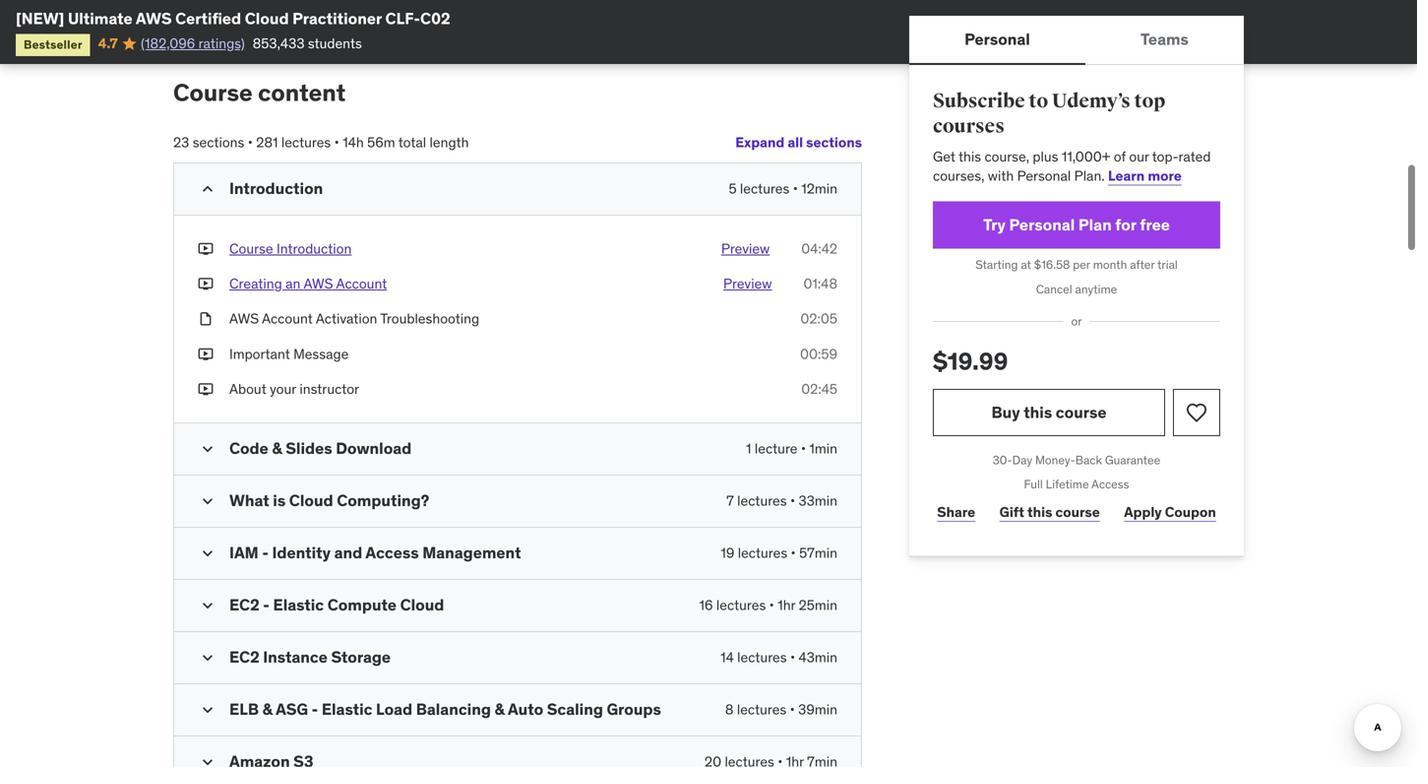 Task type: describe. For each thing, give the bounding box(es) containing it.
0 horizontal spatial access
[[366, 542, 419, 563]]

volkswagen image
[[355, 1, 398, 39]]

23
[[173, 134, 189, 151]]

iam - identity and access management
[[229, 542, 521, 563]]

personal inside personal button
[[965, 29, 1031, 49]]

lecture
[[755, 440, 798, 457]]

personal inside the try personal plan for free link
[[1010, 215, 1076, 235]]

elb
[[229, 699, 259, 719]]

certified
[[175, 8, 241, 29]]

lectures for elb & asg - elastic load balancing & auto scaling groups
[[737, 701, 787, 718]]

scaling
[[547, 699, 604, 719]]

what is cloud computing?
[[229, 490, 430, 510]]

281
[[256, 134, 278, 151]]

33min
[[799, 492, 838, 510]]

1 xsmall image from the top
[[198, 239, 214, 259]]

wishlist image
[[1186, 401, 1209, 424]]

57min
[[800, 544, 838, 562]]

0 horizontal spatial account
[[262, 310, 313, 328]]

gift
[[1000, 503, 1025, 521]]

day
[[1013, 452, 1033, 468]]

course content
[[173, 78, 346, 108]]

plan.
[[1075, 167, 1105, 185]]

xsmall image for about your instructor
[[198, 379, 214, 399]]

this for buy
[[1024, 402, 1053, 422]]

to
[[1029, 89, 1049, 113]]

lectures for ec2 - elastic compute cloud
[[717, 596, 766, 614]]

this for gift
[[1028, 503, 1053, 521]]

01:48
[[804, 275, 838, 293]]

get this course, plus 11,000+ of our top-rated courses, with personal plan.
[[933, 147, 1212, 185]]

5
[[729, 180, 737, 197]]

personal inside 'get this course, plus 11,000+ of our top-rated courses, with personal plan.'
[[1018, 167, 1072, 185]]

30-
[[993, 452, 1013, 468]]

slides
[[286, 438, 332, 458]]

code & slides download
[[229, 438, 412, 458]]

load
[[376, 699, 413, 719]]

[new]
[[16, 8, 64, 29]]

instructor
[[300, 380, 359, 398]]

download
[[336, 438, 412, 458]]

02:05
[[801, 310, 838, 328]]

subscribe to udemy's top courses
[[933, 89, 1166, 138]]

19
[[721, 544, 735, 562]]

introduction inside button
[[277, 240, 352, 257]]

small image for what is cloud computing?
[[198, 491, 218, 511]]

aws account activation troubleshooting
[[229, 310, 480, 328]]

plan
[[1079, 215, 1112, 235]]

7
[[727, 492, 734, 510]]

of
[[1114, 147, 1126, 165]]

39min
[[799, 701, 838, 718]]

$16.58
[[1035, 257, 1071, 272]]

identity
[[272, 542, 331, 563]]

courses
[[933, 114, 1005, 138]]

course introduction button
[[229, 239, 352, 259]]

plus
[[1033, 147, 1059, 165]]

month
[[1094, 257, 1128, 272]]

0 vertical spatial elastic
[[273, 595, 324, 615]]

this for get
[[959, 147, 982, 165]]

expand all sections button
[[736, 123, 863, 162]]

lectures for ec2 instance storage
[[738, 648, 787, 666]]

• for elb & asg - elastic load balancing & auto scaling groups
[[790, 701, 795, 718]]

1 vertical spatial cloud
[[289, 490, 333, 510]]

apply
[[1125, 503, 1163, 521]]

compute
[[328, 595, 397, 615]]

with
[[988, 167, 1014, 185]]

• for introduction
[[793, 180, 798, 197]]

guarantee
[[1106, 452, 1161, 468]]

xsmall image for important message
[[198, 344, 214, 364]]

free
[[1141, 215, 1171, 235]]

for
[[1116, 215, 1137, 235]]

cloud for compute
[[400, 595, 444, 615]]

small image for code
[[198, 439, 218, 459]]

• for iam - identity and access management
[[791, 544, 796, 562]]

courses,
[[933, 167, 985, 185]]

- for ec2
[[263, 595, 270, 615]]

cancel
[[1037, 281, 1073, 297]]

auto
[[508, 699, 544, 719]]

buy this course button
[[933, 389, 1166, 436]]

small image for iam - identity and access management
[[198, 543, 218, 563]]

coupon
[[1166, 503, 1217, 521]]

5 lectures • 12min
[[729, 180, 838, 197]]

tab list containing personal
[[910, 16, 1245, 65]]

lectures for introduction
[[740, 180, 790, 197]]

asg
[[276, 699, 308, 719]]

course for course introduction
[[229, 240, 273, 257]]

43min
[[799, 648, 838, 666]]

box image
[[450, 1, 516, 39]]

2 sections from the left
[[193, 134, 245, 151]]

try
[[984, 215, 1006, 235]]

subscribe
[[933, 89, 1026, 113]]

trial
[[1158, 257, 1178, 272]]

try personal plan for free
[[984, 215, 1171, 235]]

& left auto
[[495, 699, 505, 719]]

instance
[[263, 647, 328, 667]]

bestseller
[[24, 37, 82, 52]]

computing?
[[337, 490, 430, 510]]

course introduction
[[229, 240, 352, 257]]

19 lectures • 57min
[[721, 544, 838, 562]]

learn
[[1109, 167, 1145, 185]]

balancing
[[416, 699, 491, 719]]

30-day money-back guarantee full lifetime access
[[993, 452, 1161, 492]]

& for slides
[[272, 438, 282, 458]]

content
[[258, 78, 346, 108]]

16 lectures • 1hr 25min
[[700, 596, 838, 614]]

23 sections • 281 lectures • 14h 56m total length
[[173, 134, 469, 151]]

[new] ultimate aws certified cloud practitioner clf-c02
[[16, 8, 451, 29]]

message
[[294, 345, 349, 363]]

our
[[1130, 147, 1150, 165]]

ratings)
[[199, 34, 245, 52]]

2 xsmall image from the top
[[198, 309, 214, 329]]

creating an aws account button
[[229, 274, 387, 294]]



Task type: vqa. For each thing, say whether or not it's contained in the screenshot.
left Reviews
no



Task type: locate. For each thing, give the bounding box(es) containing it.
important
[[229, 345, 290, 363]]

1 vertical spatial course
[[1056, 503, 1101, 521]]

1 horizontal spatial account
[[336, 275, 387, 293]]

course for gift this course
[[1056, 503, 1101, 521]]

1 vertical spatial ec2
[[229, 647, 260, 667]]

• left 14h 56m
[[334, 134, 340, 151]]

personal up '$16.58'
[[1010, 215, 1076, 235]]

3 small image from the top
[[198, 543, 218, 563]]

1 vertical spatial aws
[[304, 275, 333, 293]]

more
[[1148, 167, 1182, 185]]

small image for elb
[[198, 700, 218, 720]]

introduction
[[229, 178, 323, 198], [277, 240, 352, 257]]

preview
[[722, 240, 770, 257], [724, 275, 772, 293]]

1 vertical spatial account
[[262, 310, 313, 328]]

12min
[[802, 180, 838, 197]]

0 vertical spatial small image
[[198, 439, 218, 459]]

•
[[248, 134, 253, 151], [334, 134, 340, 151], [793, 180, 798, 197], [801, 440, 806, 457], [791, 492, 796, 510], [791, 544, 796, 562], [770, 596, 775, 614], [791, 648, 796, 666], [790, 701, 795, 718]]

aws up (182,096
[[136, 8, 172, 29]]

ec2 instance storage
[[229, 647, 391, 667]]

2 small image from the top
[[198, 596, 218, 615]]

personal button
[[910, 16, 1086, 63]]

account up aws account activation troubleshooting
[[336, 275, 387, 293]]

management
[[423, 542, 521, 563]]

introduction down 281
[[229, 178, 323, 198]]

course for course content
[[173, 78, 253, 108]]

elastic
[[273, 595, 324, 615], [322, 699, 373, 719]]

course up back
[[1056, 402, 1107, 422]]

2 vertical spatial cloud
[[400, 595, 444, 615]]

0 vertical spatial introduction
[[229, 178, 323, 198]]

(182,096 ratings)
[[141, 34, 245, 52]]

total
[[399, 134, 426, 151]]

• left 1hr
[[770, 596, 775, 614]]

2 horizontal spatial aws
[[304, 275, 333, 293]]

14 lectures • 43min
[[721, 648, 838, 666]]

- right asg
[[312, 699, 318, 719]]

preview left 01:48
[[724, 275, 772, 293]]

personal up the subscribe
[[965, 29, 1031, 49]]

1 sections from the left
[[807, 133, 863, 151]]

853,433
[[253, 34, 305, 52]]

course up creating
[[229, 240, 273, 257]]

xsmall image left course introduction button
[[198, 239, 214, 259]]

2 vertical spatial personal
[[1010, 215, 1076, 235]]

clf-
[[385, 8, 420, 29]]

14h 56m
[[343, 134, 395, 151]]

1 vertical spatial xsmall image
[[198, 344, 214, 364]]

small image
[[198, 179, 218, 199], [198, 491, 218, 511], [198, 543, 218, 563], [198, 648, 218, 668], [198, 752, 218, 767]]

course down lifetime
[[1056, 503, 1101, 521]]

2 vertical spatial xsmall image
[[198, 379, 214, 399]]

cloud right is
[[289, 490, 333, 510]]

this inside 'get this course, plus 11,000+ of our top-rated courses, with personal plan.'
[[959, 147, 982, 165]]

learn more
[[1109, 167, 1182, 185]]

• left 281
[[248, 134, 253, 151]]

cloud right the compute
[[400, 595, 444, 615]]

c02
[[420, 8, 451, 29]]

1 vertical spatial introduction
[[277, 240, 352, 257]]

this inside button
[[1024, 402, 1053, 422]]

access down back
[[1092, 477, 1130, 492]]

14
[[721, 648, 734, 666]]

sections right all on the top right
[[807, 133, 863, 151]]

lectures for what is cloud computing?
[[738, 492, 787, 510]]

1 small image from the top
[[198, 179, 218, 199]]

& right code
[[272, 438, 282, 458]]

sections inside dropdown button
[[807, 133, 863, 151]]

lectures right 7
[[738, 492, 787, 510]]

account
[[336, 275, 387, 293], [262, 310, 313, 328]]

small image for ec2
[[198, 596, 218, 615]]

this right buy
[[1024, 402, 1053, 422]]

$19.99
[[933, 346, 1009, 376]]

• left 12min
[[793, 180, 798, 197]]

0 vertical spatial account
[[336, 275, 387, 293]]

introduction up creating an aws account
[[277, 240, 352, 257]]

0 vertical spatial this
[[959, 147, 982, 165]]

-
[[262, 542, 269, 563], [263, 595, 270, 615], [312, 699, 318, 719]]

- for iam
[[262, 542, 269, 563]]

back
[[1076, 452, 1103, 468]]

lectures right 5
[[740, 180, 790, 197]]

0 horizontal spatial sections
[[193, 134, 245, 151]]

1 vertical spatial xsmall image
[[198, 309, 214, 329]]

sections
[[807, 133, 863, 151], [193, 134, 245, 151]]

aws right the an
[[304, 275, 333, 293]]

• left 39min
[[790, 701, 795, 718]]

starting at $16.58 per month after trial cancel anytime
[[976, 257, 1178, 297]]

25min
[[799, 596, 838, 614]]

4.7
[[98, 34, 118, 52]]

& right 'elb'
[[262, 699, 273, 719]]

preview down 5
[[722, 240, 770, 257]]

0 horizontal spatial aws
[[136, 8, 172, 29]]

share button
[[933, 493, 980, 532]]

1 vertical spatial course
[[229, 240, 273, 257]]

1 vertical spatial access
[[366, 542, 419, 563]]

1 horizontal spatial sections
[[807, 133, 863, 151]]

lectures right 16
[[717, 596, 766, 614]]

get
[[933, 147, 956, 165]]

learn more link
[[1109, 167, 1182, 185]]

1 vertical spatial preview
[[724, 275, 772, 293]]

2 vertical spatial -
[[312, 699, 318, 719]]

code
[[229, 438, 269, 458]]

• left 1min
[[801, 440, 806, 457]]

ec2 left instance
[[229, 647, 260, 667]]

4 small image from the top
[[198, 648, 218, 668]]

cloud for certified
[[245, 8, 289, 29]]

16
[[700, 596, 713, 614]]

2 xsmall image from the top
[[198, 344, 214, 364]]

xsmall image
[[198, 274, 214, 294], [198, 309, 214, 329]]

teams button
[[1086, 16, 1245, 63]]

0 vertical spatial course
[[1056, 402, 1107, 422]]

length
[[430, 134, 469, 151]]

creating an aws account
[[229, 275, 387, 293]]

xsmall image left about
[[198, 379, 214, 399]]

0 vertical spatial access
[[1092, 477, 1130, 492]]

& for asg
[[262, 699, 273, 719]]

starting
[[976, 257, 1019, 272]]

elastic left load
[[322, 699, 373, 719]]

1 vertical spatial small image
[[198, 596, 218, 615]]

this up courses,
[[959, 147, 982, 165]]

0 vertical spatial aws
[[136, 8, 172, 29]]

1 small image from the top
[[198, 439, 218, 459]]

3 xsmall image from the top
[[198, 379, 214, 399]]

lectures right 281
[[281, 134, 331, 151]]

• left 57min
[[791, 544, 796, 562]]

• left 43min
[[791, 648, 796, 666]]

&
[[272, 438, 282, 458], [262, 699, 273, 719], [495, 699, 505, 719]]

at
[[1021, 257, 1032, 272]]

about your instructor
[[229, 380, 359, 398]]

access right and
[[366, 542, 419, 563]]

elb & asg - elastic load balancing & auto scaling groups
[[229, 699, 662, 719]]

course
[[1056, 402, 1107, 422], [1056, 503, 1101, 521]]

5 small image from the top
[[198, 752, 218, 767]]

(182,096
[[141, 34, 195, 52]]

this right gift
[[1028, 503, 1053, 521]]

course inside button
[[1056, 402, 1107, 422]]

2 ec2 from the top
[[229, 647, 260, 667]]

1 xsmall image from the top
[[198, 274, 214, 294]]

- right iam
[[262, 542, 269, 563]]

1 vertical spatial -
[[263, 595, 270, 615]]

aws down creating
[[229, 310, 259, 328]]

11,000+
[[1062, 147, 1111, 165]]

1 vertical spatial this
[[1024, 402, 1053, 422]]

rated
[[1179, 147, 1212, 165]]

after
[[1131, 257, 1155, 272]]

ec2 - elastic compute cloud
[[229, 595, 444, 615]]

sections right 23
[[193, 134, 245, 151]]

cloud up 853,433
[[245, 8, 289, 29]]

2 vertical spatial this
[[1028, 503, 1053, 521]]

nasdaq image
[[190, 1, 303, 39]]

aws for an
[[304, 275, 333, 293]]

apply coupon
[[1125, 503, 1217, 521]]

ec2 down iam
[[229, 595, 260, 615]]

lectures right 19
[[738, 544, 788, 562]]

0 vertical spatial xsmall image
[[198, 274, 214, 294]]

1 vertical spatial personal
[[1018, 167, 1072, 185]]

2 vertical spatial small image
[[198, 700, 218, 720]]

buy this course
[[992, 402, 1107, 422]]

lectures for iam - identity and access management
[[738, 544, 788, 562]]

2 small image from the top
[[198, 491, 218, 511]]

creating
[[229, 275, 282, 293]]

0 vertical spatial ec2
[[229, 595, 260, 615]]

aws inside button
[[304, 275, 333, 293]]

lectures
[[281, 134, 331, 151], [740, 180, 790, 197], [738, 492, 787, 510], [738, 544, 788, 562], [717, 596, 766, 614], [738, 648, 787, 666], [737, 701, 787, 718]]

1 horizontal spatial access
[[1092, 477, 1130, 492]]

ec2 for ec2 - elastic compute cloud
[[229, 595, 260, 615]]

1 course from the top
[[1056, 402, 1107, 422]]

all
[[788, 133, 804, 151]]

what
[[229, 490, 270, 510]]

xsmall image
[[198, 239, 214, 259], [198, 344, 214, 364], [198, 379, 214, 399]]

tab list
[[910, 16, 1245, 65]]

1 horizontal spatial aws
[[229, 310, 259, 328]]

0 vertical spatial -
[[262, 542, 269, 563]]

04:42
[[802, 240, 838, 257]]

cloud
[[245, 8, 289, 29], [289, 490, 333, 510], [400, 595, 444, 615]]

0 vertical spatial preview
[[722, 240, 770, 257]]

course for buy this course
[[1056, 402, 1107, 422]]

0 vertical spatial course
[[173, 78, 253, 108]]

• for what is cloud computing?
[[791, 492, 796, 510]]

account inside button
[[336, 275, 387, 293]]

0 vertical spatial personal
[[965, 29, 1031, 49]]

lectures right 8
[[737, 701, 787, 718]]

00:59
[[801, 345, 838, 363]]

access inside 30-day money-back guarantee full lifetime access
[[1092, 477, 1130, 492]]

share
[[938, 503, 976, 521]]

expand all sections
[[736, 133, 863, 151]]

small image
[[198, 439, 218, 459], [198, 596, 218, 615], [198, 700, 218, 720]]

• left the 33min
[[791, 492, 796, 510]]

money-
[[1036, 452, 1076, 468]]

udemy's
[[1052, 89, 1131, 113]]

lectures right 14
[[738, 648, 787, 666]]

0 vertical spatial cloud
[[245, 8, 289, 29]]

preview for 04:42
[[722, 240, 770, 257]]

ec2 for ec2 instance storage
[[229, 647, 260, 667]]

aws for ultimate
[[136, 8, 172, 29]]

about
[[229, 380, 267, 398]]

personal down plus at the right
[[1018, 167, 1072, 185]]

preview for 01:48
[[724, 275, 772, 293]]

xsmall image left important
[[198, 344, 214, 364]]

small image for introduction
[[198, 179, 218, 199]]

1 ec2 from the top
[[229, 595, 260, 615]]

troubleshooting
[[380, 310, 480, 328]]

1 vertical spatial elastic
[[322, 699, 373, 719]]

top
[[1135, 89, 1166, 113]]

• for ec2 - elastic compute cloud
[[770, 596, 775, 614]]

course down ratings)
[[173, 78, 253, 108]]

iam
[[229, 542, 259, 563]]

buy
[[992, 402, 1021, 422]]

gift this course
[[1000, 503, 1101, 521]]

0 vertical spatial xsmall image
[[198, 239, 214, 259]]

• for ec2 instance storage
[[791, 648, 796, 666]]

elastic down "identity"
[[273, 595, 324, 615]]

and
[[334, 542, 363, 563]]

• for code & slides download
[[801, 440, 806, 457]]

personal
[[965, 29, 1031, 49], [1018, 167, 1072, 185], [1010, 215, 1076, 235]]

- up instance
[[263, 595, 270, 615]]

course inside button
[[229, 240, 273, 257]]

1
[[746, 440, 752, 457]]

aws
[[136, 8, 172, 29], [304, 275, 333, 293], [229, 310, 259, 328]]

8
[[726, 701, 734, 718]]

account up important message
[[262, 310, 313, 328]]

2 course from the top
[[1056, 503, 1101, 521]]

2 vertical spatial aws
[[229, 310, 259, 328]]

3 small image from the top
[[198, 700, 218, 720]]

small image for ec2 instance storage
[[198, 648, 218, 668]]



